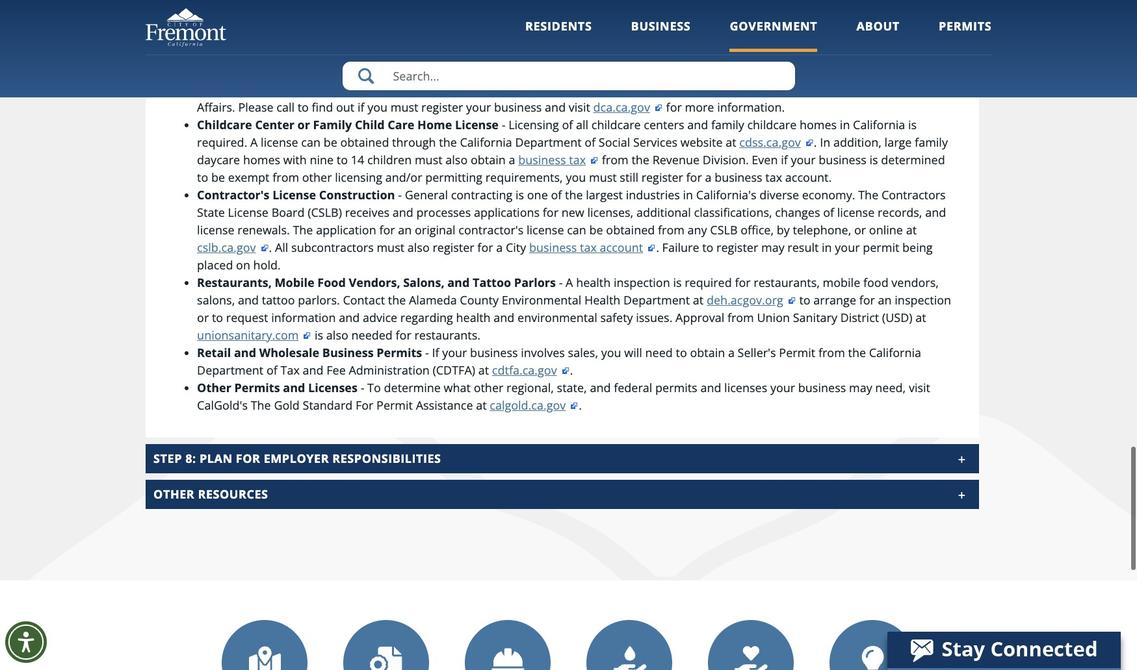 Task type: locate. For each thing, give the bounding box(es) containing it.
in inside "- general contracting is one of the largest industries in california's diverse economy. the contractors state license board (cslb) receives and processes applications for new licenses, additional classifications, changes of license records, and license renewals. the application for an original contractor's license can be obtained from any cslb office, by telephone, or online at cslb.ca.gov"
[[683, 187, 693, 203]]

at right (cdtfa) at the bottom of the page
[[478, 363, 489, 378]]

a down . failure to register may result in your permit being placed on hold.
[[566, 275, 573, 291]]

1 horizontal spatial other
[[197, 380, 231, 396]]

1 vertical spatial permit
[[376, 398, 413, 414]]

in up addition,
[[840, 117, 850, 133]]

1 horizontal spatial an
[[878, 293, 892, 308]]

account.
[[785, 170, 832, 185]]

the down board at the top of the page
[[293, 222, 313, 238]]

0 horizontal spatial childcare
[[591, 117, 641, 133]]

1 horizontal spatial may
[[761, 240, 785, 256]]

for more information. for dca.ca.gov
[[663, 99, 785, 115]]

2 vertical spatial also
[[326, 328, 348, 343]]

stay connected image
[[887, 633, 1120, 669]]

1 vertical spatial be
[[211, 170, 225, 185]]

- inside - if your business involves sales, you will need to obtain a seller's permit from the california department of tax and fee administration (cdtfa) at
[[425, 345, 429, 361]]

1 horizontal spatial consumer
[[864, 82, 921, 98]]

can inside "- general contracting is one of the largest industries in california's diverse economy. the contractors state license board (cslb) receives and processes applications for new licenses, additional classifications, changes of license records, and license renewals. the application for an original contractor's license can be obtained from any cslb office, by telephone, or online at cslb.ca.gov"
[[567, 222, 586, 238]]

parlors
[[514, 275, 556, 291]]

1 horizontal spatial more
[[685, 99, 714, 115]]

license
[[382, 12, 425, 27], [451, 64, 495, 80], [455, 117, 499, 133], [273, 187, 316, 203], [228, 205, 269, 220]]

0 horizontal spatial family
[[711, 117, 744, 133]]

licenses,
[[587, 205, 633, 220]]

the inside the "- no person may directly or indirectly - on any pretense - sell, barter, charge for possession, or otherwise dispose of alcoholic beverages as part of a commercial transaction without having obtained the proper license or permit. visit abc.ca.gov"
[[754, 29, 772, 45]]

0 horizontal spatial permits
[[234, 380, 280, 396]]

as left the part
[[423, 29, 435, 45]]

0 vertical spatial more
[[289, 47, 318, 62]]

for more information. for abc.ca.gov
[[267, 47, 389, 62]]

paper with certificate image
[[369, 646, 403, 671]]

restaurants, mobile food vendors, salons, and tattoo parlors
[[197, 275, 556, 291]]

1 horizontal spatial any
[[688, 222, 707, 238]]

must down through
[[415, 152, 443, 168]]

Search text field
[[342, 62, 795, 90]]

- a health inspection is required for restaurants, mobile food vendors, salons, and tattoo parlors. contact the alameda county environmental health department at
[[197, 275, 939, 308]]

other right what
[[474, 380, 503, 396]]

your right licenses
[[770, 380, 795, 396]]

- inside - licensing of all childcare centers and family childcare homes in california is required. a license can be obtained through the california department of social services website at
[[502, 117, 505, 133]]

about link
[[857, 18, 900, 52]]

requirements,
[[486, 170, 563, 185]]

industries
[[626, 187, 680, 203]]

0 horizontal spatial other
[[153, 487, 195, 503]]

construction hat image
[[491, 646, 525, 671]]

other for other resources
[[153, 487, 195, 503]]

and up county
[[447, 275, 470, 291]]

- inside - to determine what other regional, state, and federal permits and licenses your business may need, visit calgold's the gold standard for permit assistance at
[[361, 380, 364, 396]]

from down deh.acgov.org
[[727, 310, 754, 326]]

0 vertical spatial permit
[[779, 345, 815, 361]]

business inside - to determine what other regional, state, and federal permits and licenses your business may need, visit calgold's the gold standard for permit assistance at
[[798, 380, 846, 396]]

largest
[[586, 187, 623, 203]]

0 vertical spatial the
[[858, 187, 879, 203]]

. inside . failure to register may result in your permit being placed on hold.
[[656, 240, 659, 256]]

(abc)
[[347, 12, 379, 27]]

an
[[398, 222, 412, 238], [878, 293, 892, 308]]

inspection down vendors,
[[895, 293, 951, 308]]

request
[[226, 310, 268, 326]]

license
[[816, 29, 853, 45], [634, 82, 672, 98], [261, 135, 298, 150], [837, 205, 875, 220], [197, 222, 234, 238], [527, 222, 564, 238]]

you inside - if your business involves sales, you will need to obtain a seller's permit from the california department of tax and fee administration (cdtfa) at
[[601, 345, 621, 361]]

require
[[552, 82, 592, 98]]

information. for dca.ca.gov
[[717, 99, 785, 115]]

0 horizontal spatial the
[[251, 398, 271, 414]]

license inside the "- no person may directly or indirectly - on any pretense - sell, barter, charge for possession, or otherwise dispose of alcoholic beverages as part of a commercial transaction without having obtained the proper license or permit. visit abc.ca.gov"
[[816, 29, 853, 45]]

department down engineers,
[[781, 82, 847, 98]]

you inside from the revenue division. even if your business is determined to be exempt from other licensing and/or permitting requirements, you must still register for a business tax account.
[[566, 170, 586, 185]]

1 vertical spatial visit
[[909, 380, 930, 396]]

the
[[858, 187, 879, 203], [293, 222, 313, 238], [251, 398, 271, 414]]

beverages
[[364, 29, 420, 45]]

on up restaurants,
[[236, 257, 250, 273]]

. for in
[[814, 135, 817, 150]]

as right such
[[700, 64, 712, 80]]

an inside "- general contracting is one of the largest industries in california's diverse economy. the contractors state license board (cslb) receives and processes applications for new licenses, additional classifications, changes of license records, and license renewals. the application for an original contractor's license can be obtained from any cslb office, by telephone, or online at cslb.ca.gov"
[[398, 222, 412, 238]]

your up account.
[[791, 152, 816, 168]]

and down require
[[545, 99, 566, 115]]

the down other permits and licenses on the bottom of page
[[251, 398, 271, 414]]

business tax account link
[[529, 240, 656, 256]]

1 vertical spatial if
[[781, 152, 788, 168]]

is inside - licensing of all childcare centers and family childcare homes in california is required. a license can be obtained through the california department of social services website at
[[908, 117, 917, 133]]

to right call
[[298, 99, 309, 115]]

your inside from the revenue division. even if your business is determined to be exempt from other licensing and/or permitting requirements, you must still register for a business tax account.
[[791, 152, 816, 168]]

- up the repair
[[498, 64, 502, 80]]

1 horizontal spatial visit
[[909, 380, 930, 396]]

and inside - licensing of all childcare centers and family childcare homes in california is required. a license can be obtained through the california department of social services website at
[[687, 117, 708, 133]]

1 vertical spatial as
[[700, 64, 712, 80]]

. for failure
[[656, 240, 659, 256]]

license down center
[[261, 135, 298, 150]]

a inside the "- no person may directly or indirectly - on any pretense - sell, barter, charge for possession, or otherwise dispose of alcoholic beverages as part of a commercial transaction without having obtained the proper license or permit. visit abc.ca.gov"
[[478, 29, 484, 45]]

is down addition,
[[870, 152, 878, 168]]

residents link
[[525, 18, 592, 52]]

0 horizontal spatial obtained
[[340, 135, 389, 150]]

on
[[640, 12, 654, 27], [236, 257, 250, 273]]

1 horizontal spatial for more information.
[[663, 99, 785, 115]]

1 vertical spatial can
[[567, 222, 586, 238]]

tattoo
[[473, 275, 511, 291]]

0 horizontal spatial homes
[[243, 152, 280, 168]]

for up district
[[859, 293, 875, 308]]

seller's
[[738, 345, 776, 361]]

and right permits
[[700, 380, 721, 396]]

for inside the "- no person may directly or indirectly - on any pretense - sell, barter, charge for possession, or otherwise dispose of alcoholic beverages as part of a commercial transaction without having obtained the proper license or permit. visit abc.ca.gov"
[[842, 12, 858, 27]]

mobile
[[823, 275, 860, 291]]

department inside - a health inspection is required for restaurants, mobile food vendors, salons, and tattoo parlors. contact the alameda county environmental health department at
[[624, 293, 690, 308]]

0 horizontal spatial on
[[236, 257, 250, 273]]

as inside the "- no person may directly or indirectly - on any pretense - sell, barter, charge for possession, or otherwise dispose of alcoholic beverages as part of a commercial transaction without having obtained the proper license or permit. visit abc.ca.gov"
[[423, 29, 435, 45]]

1 vertical spatial obtain
[[690, 345, 725, 361]]

2 vertical spatial the
[[251, 398, 271, 414]]

the
[[754, 29, 772, 45], [704, 82, 722, 98], [439, 135, 457, 150], [632, 152, 649, 168], [565, 187, 583, 203], [388, 293, 406, 308], [848, 345, 866, 361]]

may up commercial
[[495, 12, 519, 27]]

0 horizontal spatial other
[[302, 170, 332, 185]]

an inside "to arrange for an inspection or to request information and advice regarding health and environmental safety issues. approval from union sanitary district (usd) at unionsanitary.com"
[[878, 293, 892, 308]]

license down the contractor's
[[228, 205, 269, 220]]

- down and/or
[[398, 187, 402, 203]]

a down division.
[[705, 170, 712, 185]]

. left failure
[[656, 240, 659, 256]]

register up "home"
[[421, 99, 463, 115]]

permit inside - to determine what other regional, state, and federal permits and licenses your business may need, visit calgold's the gold standard for permit assistance at
[[376, 398, 413, 414]]

0 horizontal spatial for more information.
[[267, 47, 389, 62]]

the up still
[[632, 152, 649, 168]]

obtained down child
[[340, 135, 389, 150]]

at up approval
[[693, 293, 704, 308]]

information
[[271, 310, 336, 326]]

0 vertical spatial an
[[398, 222, 412, 238]]

your down telephone,
[[835, 240, 860, 256]]

is inside from the revenue division. even if your business is determined to be exempt from other licensing and/or permitting requirements, you must still register for a business tax account.
[[870, 152, 878, 168]]

0 horizontal spatial consumer
[[347, 64, 406, 80]]

hand, heart above image
[[734, 646, 768, 671]]

salons,
[[403, 275, 444, 291]]

out
[[336, 99, 354, 115]]

0 vertical spatial health
[[576, 275, 611, 291]]

(cdtfa)
[[433, 363, 475, 378]]

your down auto
[[466, 99, 491, 115]]

0 vertical spatial visit
[[569, 99, 590, 115]]

health up health
[[576, 275, 611, 291]]

or left permit.
[[856, 29, 868, 45]]

administration
[[349, 363, 430, 378]]

1 vertical spatial may
[[761, 240, 785, 256]]

from inside "- general contracting is one of the largest industries in california's diverse economy. the contractors state license board (cslb) receives and processes applications for new licenses, additional classifications, changes of license records, and license renewals. the application for an original contractor's license can be obtained from any cslb office, by telephone, or online at cslb.ca.gov"
[[658, 222, 685, 238]]

0 vertical spatial homes
[[800, 117, 837, 133]]

1 vertical spatial the
[[293, 222, 313, 238]]

- inside - many professional businesses such as accountants, engineers, doctors, dentists, barbers, cosmetologists, security services, and auto repair shops require a state license from the california department of consumer affairs. please call to find out if you must register your business and visit
[[498, 64, 502, 80]]

at right (usd)
[[916, 310, 926, 326]]

. left in
[[814, 135, 817, 150]]

such
[[671, 64, 697, 80]]

salons,
[[197, 293, 235, 308]]

health inside - a health inspection is required for restaurants, mobile food vendors, salons, and tattoo parlors. contact the alameda county environmental health department at
[[576, 275, 611, 291]]

0 horizontal spatial be
[[211, 170, 225, 185]]

family up the website
[[711, 117, 744, 133]]

telephone,
[[793, 222, 851, 238]]

security
[[333, 82, 376, 98]]

2 horizontal spatial you
[[601, 345, 621, 361]]

(cslb)
[[308, 205, 342, 220]]

inspection
[[614, 275, 670, 291], [895, 293, 951, 308]]

1 vertical spatial any
[[688, 222, 707, 238]]

0 vertical spatial on
[[640, 12, 654, 27]]

0 vertical spatial you
[[367, 99, 388, 115]]

involves
[[521, 345, 565, 361]]

homes inside . in addition, large family daycare homes with nine to 14 children must also obtain a
[[243, 152, 280, 168]]

0 horizontal spatial any
[[657, 12, 677, 27]]

0 horizontal spatial also
[[326, 328, 348, 343]]

1 horizontal spatial as
[[700, 64, 712, 80]]

environmental
[[518, 310, 597, 326]]

0 horizontal spatial visit
[[569, 99, 590, 115]]

8:
[[185, 451, 196, 467]]

to inside from the revenue division. even if your business is determined to be exempt from other licensing and/or permitting requirements, you must still register for a business tax account.
[[197, 170, 208, 185]]

a left state
[[595, 82, 601, 98]]

you left 'will'
[[601, 345, 621, 361]]

california up the large
[[853, 117, 905, 133]]

is left one
[[516, 187, 524, 203]]

from the revenue division. even if your business is determined to be exempt from other licensing and/or permitting requirements, you must still register for a business tax account.
[[197, 152, 945, 185]]

childcare center or family child care home license
[[197, 117, 499, 133]]

department down retail
[[197, 363, 263, 378]]

- right "parlors" at the top left of the page
[[559, 275, 563, 291]]

tab list
[[145, 0, 979, 510]]

a inside - if your business involves sales, you will need to obtain a seller's permit from the california department of tax and fee administration (cdtfa) at
[[728, 345, 735, 361]]

may inside - to determine what other regional, state, and federal permits and licenses your business may need, visit calgold's the gold standard for permit assistance at
[[849, 380, 872, 396]]

to right need
[[676, 345, 687, 361]]

1 horizontal spatial childcare
[[747, 117, 797, 133]]

0 vertical spatial permits
[[939, 18, 992, 34]]

california down accountants,
[[725, 82, 778, 98]]

licensing
[[509, 117, 559, 133]]

is up the large
[[908, 117, 917, 133]]

- if your business involves sales, you will need to obtain a seller's permit from the california department of tax and fee administration (cdtfa) at
[[197, 345, 921, 378]]

2 vertical spatial be
[[589, 222, 603, 238]]

1 horizontal spatial can
[[567, 222, 586, 238]]

- to determine what other regional, state, and federal permits and licenses your business may need, visit calgold's the gold standard for permit assistance at
[[197, 380, 930, 414]]

0 vertical spatial information.
[[321, 47, 389, 62]]

vendors,
[[349, 275, 400, 291]]

permits right visit
[[939, 18, 992, 34]]

1 vertical spatial health
[[456, 310, 491, 326]]

consumer up security on the left top of the page
[[347, 64, 406, 80]]

shops
[[516, 82, 549, 98]]

and down unionsanitary.com
[[234, 345, 256, 361]]

- for determine
[[361, 380, 364, 396]]

2 childcare from the left
[[747, 117, 797, 133]]

cslb.ca.gov link
[[197, 240, 269, 256]]

0 vertical spatial family
[[711, 117, 744, 133]]

and inside - if your business involves sales, you will need to obtain a seller's permit from the california department of tax and fee administration (cdtfa) at
[[303, 363, 324, 378]]

of down person
[[464, 29, 475, 45]]

the inside from the revenue division. even if your business is determined to be exempt from other licensing and/or permitting requirements, you must still register for a business tax account.
[[632, 152, 649, 168]]

1 horizontal spatial the
[[293, 222, 313, 238]]

0 vertical spatial may
[[495, 12, 519, 27]]

from
[[675, 82, 701, 98], [602, 152, 629, 168], [273, 170, 299, 185], [658, 222, 685, 238], [727, 310, 754, 326], [818, 345, 845, 361]]

. failure to register may result in your permit being placed on hold.
[[197, 240, 933, 273]]

you down business tax 'link'
[[566, 170, 586, 185]]

sales,
[[568, 345, 598, 361]]

1 horizontal spatial permits
[[377, 345, 422, 361]]

care
[[388, 117, 414, 133]]

0 vertical spatial as
[[423, 29, 435, 45]]

1 vertical spatial other
[[474, 380, 503, 396]]

business inside - if your business involves sales, you will need to obtain a seller's permit from the california department of tax and fee administration (cdtfa) at
[[470, 345, 518, 361]]

health inside "to arrange for an inspection or to request information and advice regarding health and environmental safety issues. approval from union sanitary district (usd) at unionsanitary.com"
[[456, 310, 491, 326]]

0 vertical spatial consumer
[[347, 64, 406, 80]]

to up the sanitary
[[799, 293, 811, 308]]

register up industries
[[641, 170, 683, 185]]

2 vertical spatial may
[[849, 380, 872, 396]]

result
[[788, 240, 819, 256]]

0 horizontal spatial you
[[367, 99, 388, 115]]

0 vertical spatial can
[[301, 135, 321, 150]]

barbers,
[[197, 82, 243, 98]]

gold
[[274, 398, 300, 414]]

1 horizontal spatial if
[[781, 152, 788, 168]]

through
[[392, 135, 436, 150]]

0 vertical spatial also
[[446, 152, 468, 168]]

original
[[415, 222, 456, 238]]

1 vertical spatial information.
[[717, 99, 785, 115]]

businesses
[[608, 64, 668, 80]]

1 vertical spatial more
[[685, 99, 714, 115]]

and
[[428, 82, 449, 98], [545, 99, 566, 115], [687, 117, 708, 133], [393, 205, 413, 220], [925, 205, 946, 220], [447, 275, 470, 291], [238, 293, 259, 308], [339, 310, 360, 326], [494, 310, 515, 326], [234, 345, 256, 361], [303, 363, 324, 378], [283, 380, 305, 396], [590, 380, 611, 396], [700, 380, 721, 396]]

a inside - a health inspection is required for restaurants, mobile food vendors, salons, and tattoo parlors. contact the alameda county environmental health department at
[[566, 275, 573, 291]]

from inside - many professional businesses such as accountants, engineers, doctors, dentists, barbers, cosmetologists, security services, and auto repair shops require a state license from the california department of consumer affairs. please call to find out if you must register your business and visit
[[675, 82, 701, 98]]

2 vertical spatial you
[[601, 345, 621, 361]]

more
[[289, 47, 318, 62], [685, 99, 714, 115]]

for more information. up the website
[[663, 99, 785, 115]]

addition,
[[833, 135, 882, 150]]

dispose
[[254, 29, 296, 45]]

tax left the account
[[580, 240, 597, 256]]

2 vertical spatial obtained
[[606, 222, 655, 238]]

and down retail and wholesale business permits
[[303, 363, 324, 378]]

0 vertical spatial in
[[840, 117, 850, 133]]

can
[[301, 135, 321, 150], [567, 222, 586, 238]]

also down original
[[408, 240, 430, 256]]

license inside - many professional businesses such as accountants, engineers, doctors, dentists, barbers, cosmetologists, security services, and auto repair shops require a state license from the california department of consumer affairs. please call to find out if you must register your business and visit
[[634, 82, 672, 98]]

in up 'additional'
[[683, 187, 693, 203]]

auto
[[452, 82, 477, 98]]

2 horizontal spatial be
[[589, 222, 603, 238]]

the down "home"
[[439, 135, 457, 150]]

1 vertical spatial also
[[408, 240, 430, 256]]

. inside . in addition, large family daycare homes with nine to 14 children must also obtain a
[[814, 135, 817, 150]]

1 vertical spatial homes
[[243, 152, 280, 168]]

0 horizontal spatial inspection
[[614, 275, 670, 291]]

- left if
[[425, 345, 429, 361]]

be down family
[[324, 135, 337, 150]]

visit inside - to determine what other regional, state, and federal permits and licenses your business may need, visit calgold's the gold standard for permit assistance at
[[909, 380, 930, 396]]

1 horizontal spatial information.
[[717, 99, 785, 115]]

other inside from the revenue division. even if your business is determined to be exempt from other licensing and/or permitting requirements, you must still register for a business tax account.
[[302, 170, 332, 185]]

0 horizontal spatial can
[[301, 135, 321, 150]]

must up largest
[[589, 170, 617, 185]]

at inside - if your business involves sales, you will need to obtain a seller's permit from the california department of tax and fee administration (cdtfa) at
[[478, 363, 489, 378]]

california inside - many professional businesses such as accountants, engineers, doctors, dentists, barbers, cosmetologists, security services, and auto repair shops require a state license from the california department of consumer affairs. please call to find out if you must register your business and visit
[[725, 82, 778, 98]]

may inside the "- no person may directly or indirectly - on any pretense - sell, barter, charge for possession, or otherwise dispose of alcoholic beverages as part of a commercial transaction without having obtained the proper license or permit. visit abc.ca.gov"
[[495, 12, 519, 27]]

from down such
[[675, 82, 701, 98]]

0 vertical spatial any
[[657, 12, 677, 27]]

for down 'revenue'
[[686, 170, 702, 185]]

and down affairs
[[428, 82, 449, 98]]

0 vertical spatial obtained
[[703, 29, 751, 45]]

also up retail and wholesale business permits
[[326, 328, 348, 343]]

to inside - many professional businesses such as accountants, engineers, doctors, dentists, barbers, cosmetologists, security services, and auto repair shops require a state license from the california department of consumer affairs. please call to find out if you must register your business and visit
[[298, 99, 309, 115]]

- general contracting is one of the largest industries in california's diverse economy. the contractors state license board (cslb) receives and processes applications for new licenses, additional classifications, changes of license records, and license renewals. the application for an original contractor's license can be obtained from any cslb office, by telephone, or online at cslb.ca.gov
[[197, 187, 946, 256]]

application
[[316, 222, 376, 238]]

1 horizontal spatial obtained
[[606, 222, 655, 238]]

to inside . in addition, large family daycare homes with nine to 14 children must also obtain a
[[337, 152, 348, 168]]

child
[[355, 117, 385, 133]]

consumer down doctors,
[[864, 82, 921, 98]]

department inside - licensing of all childcare centers and family childcare homes in california is required. a license can be obtained through the california department of social services website at
[[515, 135, 582, 150]]

and inside - a health inspection is required for restaurants, mobile food vendors, salons, and tattoo parlors. contact the alameda county environmental health department at
[[238, 293, 259, 308]]

mobile
[[275, 275, 314, 291]]

of
[[299, 29, 310, 45], [464, 29, 475, 45], [332, 64, 344, 80], [850, 82, 861, 98], [562, 117, 573, 133], [585, 135, 596, 150], [551, 187, 562, 203], [823, 205, 834, 220], [267, 363, 278, 378]]

for down contractor's
[[477, 240, 493, 256]]

you inside - many professional businesses such as accountants, engineers, doctors, dentists, barbers, cosmetologists, security services, and auto repair shops require a state license from the california department of consumer affairs. please call to find out if you must register your business and visit
[[367, 99, 388, 115]]

1 vertical spatial business
[[322, 345, 374, 361]]

department up the cosmetologists,
[[257, 64, 329, 80]]

other resources
[[153, 487, 268, 503]]

homes up in
[[800, 117, 837, 133]]

2 horizontal spatial also
[[446, 152, 468, 168]]

state
[[197, 205, 225, 220]]

a down center
[[250, 135, 258, 150]]

your inside - to determine what other regional, state, and federal permits and licenses your business may need, visit calgold's the gold standard for permit assistance at
[[770, 380, 795, 396]]

and down general
[[393, 205, 413, 220]]

may left need,
[[849, 380, 872, 396]]

if inside from the revenue division. even if your business is determined to be exempt from other licensing and/or permitting requirements, you must still register for a business tax account.
[[781, 152, 788, 168]]

1 horizontal spatial health
[[576, 275, 611, 291]]

1 vertical spatial other
[[153, 487, 195, 503]]

on up without
[[640, 12, 654, 27]]

professional
[[538, 64, 605, 80]]

to down cslb
[[702, 240, 714, 256]]

general
[[405, 187, 448, 203]]

at right the assistance
[[476, 398, 487, 414]]

must down services,
[[391, 99, 418, 115]]

fee
[[327, 363, 346, 378]]

visit right need,
[[909, 380, 930, 396]]

permits down is also needed for restaurants.
[[377, 345, 422, 361]]

other down nine
[[302, 170, 332, 185]]

centers
[[644, 117, 684, 133]]

being
[[902, 240, 933, 256]]

issues.
[[636, 310, 673, 326]]

2 vertical spatial in
[[822, 240, 832, 256]]

or up transaction
[[565, 12, 577, 27]]

0 horizontal spatial business
[[322, 345, 374, 361]]

- for of
[[502, 117, 505, 133]]

0 horizontal spatial information.
[[321, 47, 389, 62]]

in
[[840, 117, 850, 133], [683, 187, 693, 203], [822, 240, 832, 256]]

an left original
[[398, 222, 412, 238]]

. left all
[[269, 240, 272, 256]]

the inside - many professional businesses such as accountants, engineers, doctors, dentists, barbers, cosmetologists, security services, and auto repair shops require a state license from the california department of consumer affairs. please call to find out if you must register your business and visit
[[704, 82, 722, 98]]

business
[[631, 18, 691, 34], [322, 345, 374, 361]]

0 vertical spatial be
[[324, 135, 337, 150]]

1 vertical spatial tax
[[765, 170, 782, 185]]

receives
[[345, 205, 390, 220]]

plan
[[200, 451, 233, 467]]

large
[[885, 135, 912, 150]]

0 horizontal spatial an
[[398, 222, 412, 238]]

of left tax
[[267, 363, 278, 378]]

- inside "- general contracting is one of the largest industries in california's diverse economy. the contractors state license board (cslb) receives and processes applications for new licenses, additional classifications, changes of license records, and license renewals. the application for an original contractor's license can be obtained from any cslb office, by telephone, or online at cslb.ca.gov"
[[398, 187, 402, 203]]

department inside - if your business involves sales, you will need to obtain a seller's permit from the california department of tax and fee administration (cdtfa) at
[[197, 363, 263, 378]]

in down telephone,
[[822, 240, 832, 256]]

0 horizontal spatial in
[[683, 187, 693, 203]]

0 vertical spatial a
[[250, 135, 258, 150]]

1 horizontal spatial be
[[324, 135, 337, 150]]

division.
[[703, 152, 749, 168]]

may inside . failure to register may result in your permit being placed on hold.
[[761, 240, 785, 256]]

1 vertical spatial a
[[566, 275, 573, 291]]

1 horizontal spatial in
[[822, 240, 832, 256]]

the up advice
[[388, 293, 406, 308]]

determine
[[384, 380, 441, 396]]



Task type: vqa. For each thing, say whether or not it's contained in the screenshot.


Task type: describe. For each thing, give the bounding box(es) containing it.
the inside - a health inspection is required for restaurants, mobile food vendors, salons, and tattoo parlors. contact the alameda county environmental health department at
[[388, 293, 406, 308]]

arrange
[[814, 293, 856, 308]]

if inside - many professional businesses such as accountants, engineers, doctors, dentists, barbers, cosmetologists, security services, and auto repair shops require a state license from the california department of consumer affairs. please call to find out if you must register your business and visit
[[358, 99, 364, 115]]

or left family
[[298, 117, 310, 133]]

california inside - if your business involves sales, you will need to obtain a seller's permit from the california department of tax and fee administration (cdtfa) at
[[869, 345, 921, 361]]

permit inside - if your business involves sales, you will need to obtain a seller's permit from the california department of tax and fee administration (cdtfa) at
[[779, 345, 815, 361]]

possession,
[[861, 12, 924, 27]]

other inside - to determine what other regional, state, and federal permits and licenses your business may need, visit calgold's the gold standard for permit assistance at
[[474, 380, 503, 396]]

california up permitting
[[460, 135, 512, 150]]

contracting
[[451, 187, 513, 203]]

for up the centers
[[666, 99, 682, 115]]

license up board at the top of the page
[[273, 187, 316, 203]]

or inside "to arrange for an inspection or to request information and advice regarding health and environmental safety issues. approval from union sanitary district (usd) at unionsanitary.com"
[[197, 310, 209, 326]]

deh.acgov.org link
[[707, 293, 796, 308]]

deh.acgov.org
[[707, 293, 783, 308]]

proper
[[775, 29, 813, 45]]

economy.
[[802, 187, 855, 203]]

on inside the "- no person may directly or indirectly - on any pretense - sell, barter, charge for possession, or otherwise dispose of alcoholic beverages as part of a commercial transaction without having obtained the proper license or permit. visit abc.ca.gov"
[[640, 12, 654, 27]]

county
[[460, 293, 499, 308]]

permit
[[863, 240, 899, 256]]

a inside - licensing of all childcare centers and family childcare homes in california is required. a license can be obtained through the california department of social services website at
[[250, 135, 258, 150]]

license inside "- general contracting is one of the largest industries in california's diverse economy. the contractors state license board (cslb) receives and processes applications for new licenses, additional classifications, changes of license records, and license renewals. the application for an original contractor's license can be obtained from any cslb office, by telephone, or online at cslb.ca.gov"
[[228, 205, 269, 220]]

the inside "- general contracting is one of the largest industries in california's diverse economy. the contractors state license board (cslb) receives and processes applications for new licenses, additional classifications, changes of license records, and license renewals. the application for an original contractor's license can be obtained from any cslb office, by telephone, or online at cslb.ca.gov"
[[565, 187, 583, 203]]

obtain inside . in addition, large family daycare homes with nine to 14 children must also obtain a
[[471, 152, 506, 168]]

union
[[757, 310, 790, 326]]

a inside - many professional businesses such as accountants, engineers, doctors, dentists, barbers, cosmetologists, security services, and auto repair shops require a state license from the california department of consumer affairs. please call to find out if you must register your business and visit
[[595, 82, 601, 98]]

for down one
[[543, 205, 559, 220]]

for inside - a health inspection is required for restaurants, mobile food vendors, salons, and tattoo parlors. contact the alameda county environmental health department at
[[735, 275, 751, 291]]

of down alcohol beverage control (abc) license
[[299, 29, 310, 45]]

obtained inside - licensing of all childcare centers and family childcare homes in california is required. a license can be obtained through the california department of social services website at
[[340, 135, 389, 150]]

step
[[153, 451, 182, 467]]

family inside - licensing of all childcare centers and family childcare homes in california is required. a license can be obtained through the california department of social services website at
[[711, 117, 744, 133]]

even
[[752, 152, 778, 168]]

be inside from the revenue division. even if your business is determined to be exempt from other licensing and/or permitting requirements, you must still register for a business tax account.
[[211, 170, 225, 185]]

otherwise
[[197, 29, 251, 45]]

at inside - a health inspection is required for restaurants, mobile food vendors, salons, and tattoo parlors. contact the alameda county environmental health department at
[[693, 293, 704, 308]]

license up the beverages
[[382, 12, 425, 27]]

. in addition, large family daycare homes with nine to 14 children must also obtain a
[[197, 135, 948, 168]]

safety
[[600, 310, 633, 326]]

contact
[[343, 293, 385, 308]]

of left all
[[562, 117, 573, 133]]

home
[[417, 117, 452, 133]]

- for person
[[428, 12, 432, 27]]

register down original
[[433, 240, 474, 256]]

family inside . in addition, large family daycare homes with nine to 14 children must also obtain a
[[915, 135, 948, 150]]

commercial
[[487, 29, 551, 45]]

city
[[506, 240, 526, 256]]

tax
[[281, 363, 300, 378]]

tattoo
[[262, 293, 295, 308]]

at inside "- general contracting is one of the largest industries in california's diverse economy. the contractors state license board (cslb) receives and processes applications for new licenses, additional classifications, changes of license records, and license renewals. the application for an original contractor's license can be obtained from any cslb office, by telephone, or online at cslb.ca.gov"
[[906, 222, 917, 238]]

more for abc.ca.gov
[[289, 47, 318, 62]]

also inside . in addition, large family daycare homes with nine to 14 children must also obtain a
[[446, 152, 468, 168]]

2 vertical spatial tax
[[580, 240, 597, 256]]

at inside "to arrange for an inspection or to request information and advice regarding health and environmental safety issues. approval from union sanitary district (usd) at unionsanitary.com"
[[916, 310, 926, 326]]

license down state
[[197, 222, 234, 238]]

needed
[[351, 328, 393, 343]]

government link
[[730, 18, 818, 52]]

visit inside - many professional businesses such as accountants, engineers, doctors, dentists, barbers, cosmetologists, security services, and auto repair shops require a state license from the california department of consumer affairs. please call to find out if you must register your business and visit
[[569, 99, 590, 115]]

regarding
[[400, 310, 453, 326]]

california down the abc.ca.gov
[[197, 64, 254, 80]]

inspection inside - a health inspection is required for restaurants, mobile food vendors, salons, and tattoo parlors. contact the alameda county environmental health department at
[[614, 275, 670, 291]]

or up visit
[[927, 12, 939, 27]]

other for other permits and licenses
[[197, 380, 231, 396]]

beverage
[[244, 12, 298, 27]]

license inside - licensing of all childcare centers and family childcare homes in california is required. a license can be obtained through the california department of social services website at
[[261, 135, 298, 150]]

need
[[645, 345, 673, 361]]

inspection inside "to arrange for an inspection or to request information and advice regarding health and environmental safety issues. approval from union sanitary district (usd) at unionsanitary.com"
[[895, 293, 951, 308]]

applications
[[474, 205, 540, 220]]

business inside - many professional businesses such as accountants, engineers, doctors, dentists, barbers, cosmetologists, security services, and auto repair shops require a state license from the california department of consumer affairs. please call to find out if you must register your business and visit
[[494, 99, 542, 115]]

register inside . failure to register may result in your permit being placed on hold.
[[717, 240, 758, 256]]

for down receives
[[379, 222, 395, 238]]

for down dispose
[[270, 47, 286, 62]]

and down tax
[[283, 380, 305, 396]]

be inside - licensing of all childcare centers and family childcare homes in california is required. a license can be obtained through the california department of social services website at
[[324, 135, 337, 150]]

be inside "- general contracting is one of the largest industries in california's diverse economy. the contractors state license board (cslb) receives and processes applications for new licenses, additional classifications, changes of license records, and license renewals. the application for an original contractor's license can be obtained from any cslb office, by telephone, or online at cslb.ca.gov"
[[589, 222, 603, 238]]

is inside - a health inspection is required for restaurants, mobile food vendors, salons, and tattoo parlors. contact the alameda county environmental health department at
[[673, 275, 682, 291]]

and down contact on the left top
[[339, 310, 360, 326]]

light bulb image
[[855, 646, 890, 671]]

license down economy.
[[837, 205, 875, 220]]

the inside - to determine what other regional, state, and federal permits and licenses your business may need, visit calgold's the gold standard for permit assistance at
[[251, 398, 271, 414]]

any inside "- general contracting is one of the largest industries in california's diverse economy. the contractors state license board (cslb) receives and processes applications for new licenses, additional classifications, changes of license records, and license renewals. the application for an original contractor's license can be obtained from any cslb office, by telephone, or online at cslb.ca.gov"
[[688, 222, 707, 238]]

changes
[[775, 205, 820, 220]]

must inside - many professional businesses such as accountants, engineers, doctors, dentists, barbers, cosmetologists, security services, and auto repair shops require a state license from the california department of consumer affairs. please call to find out if you must register your business and visit
[[391, 99, 418, 115]]

many
[[505, 64, 535, 80]]

accountants,
[[715, 64, 784, 80]]

1 vertical spatial permits
[[377, 345, 422, 361]]

license down auto
[[455, 117, 499, 133]]

(usd)
[[882, 310, 913, 326]]

services,
[[379, 82, 425, 98]]

permit.
[[871, 29, 911, 45]]

family
[[313, 117, 352, 133]]

0 vertical spatial business
[[631, 18, 691, 34]]

- left sell,
[[731, 12, 735, 27]]

and down county
[[494, 310, 515, 326]]

map with location pin image
[[247, 646, 282, 671]]

without
[[619, 29, 660, 45]]

affairs
[[409, 64, 448, 80]]

new
[[562, 205, 584, 220]]

your inside - if your business involves sales, you will need to obtain a seller's permit from the california department of tax and fee administration (cdtfa) at
[[442, 345, 467, 361]]

save water image
[[612, 646, 647, 671]]

from down the "with"
[[273, 170, 299, 185]]

on inside . failure to register may result in your permit being placed on hold.
[[236, 257, 250, 273]]

what
[[444, 380, 471, 396]]

to inside . failure to register may result in your permit being placed on hold.
[[702, 240, 714, 256]]

. for all
[[269, 240, 272, 256]]

and right 'state,'
[[590, 380, 611, 396]]

- for your
[[425, 345, 429, 361]]

classifications,
[[694, 205, 772, 220]]

a inside from the revenue division. even if your business is determined to be exempt from other licensing and/or permitting requirements, you must still register for a business tax account.
[[705, 170, 712, 185]]

restaurants,
[[754, 275, 820, 291]]

step 8: plan for employer responsibilities
[[153, 451, 441, 467]]

. down 'state,'
[[579, 398, 582, 414]]

childcare
[[197, 117, 252, 133]]

is inside "- general contracting is one of the largest industries in california's diverse economy. the contractors state license board (cslb) receives and processes applications for new licenses, additional classifications, changes of license records, and license renewals. the application for an original contractor's license can be obtained from any cslb office, by telephone, or online at cslb.ca.gov"
[[516, 187, 524, 203]]

california's
[[696, 187, 757, 203]]

at inside - licensing of all childcare centers and family childcare homes in california is required. a license can be obtained through the california department of social services website at
[[726, 135, 736, 150]]

tab list containing alcohol beverage control (abc) license
[[145, 0, 979, 510]]

from inside - if your business involves sales, you will need to obtain a seller's permit from the california department of tax and fee administration (cdtfa) at
[[818, 345, 845, 361]]

environmental
[[502, 293, 581, 308]]

license down new
[[527, 222, 564, 238]]

- for professional
[[498, 64, 502, 80]]

obtain inside - if your business involves sales, you will need to obtain a seller's permit from the california department of tax and fee administration (cdtfa) at
[[690, 345, 725, 361]]

of up security on the left top of the page
[[332, 64, 344, 80]]

parlors.
[[298, 293, 340, 308]]

more for dca.ca.gov
[[685, 99, 714, 115]]

license up auto
[[451, 64, 495, 80]]

the inside - licensing of all childcare centers and family childcare homes in california is required. a license can be obtained through the california department of social services website at
[[439, 135, 457, 150]]

office,
[[741, 222, 774, 238]]

for right plan
[[236, 451, 260, 467]]

call
[[277, 99, 295, 115]]

records,
[[878, 205, 922, 220]]

0 vertical spatial tax
[[569, 152, 586, 168]]

from inside "to arrange for an inspection or to request information and advice regarding health and environmental safety issues. approval from union sanitary district (usd) at unionsanitary.com"
[[727, 310, 754, 326]]

department inside - many professional businesses such as accountants, engineers, doctors, dentists, barbers, cosmetologists, security services, and auto repair shops require a state license from the california department of consumer affairs. please call to find out if you must register your business and visit
[[781, 82, 847, 98]]

or inside "- general contracting is one of the largest industries in california's diverse economy. the contractors state license board (cslb) receives and processes applications for new licenses, additional classifications, changes of license records, and license renewals. the application for an original contractor's license can be obtained from any cslb office, by telephone, or online at cslb.ca.gov"
[[854, 222, 866, 238]]

all
[[576, 117, 588, 133]]

with
[[283, 152, 307, 168]]

licenses
[[308, 380, 358, 396]]

please
[[238, 99, 273, 115]]

in
[[820, 135, 830, 150]]

to inside - if your business involves sales, you will need to obtain a seller's permit from the california department of tax and fee administration (cdtfa) at
[[676, 345, 687, 361]]

for down "regarding"
[[396, 328, 411, 343]]

at inside - to determine what other regional, state, and federal permits and licenses your business may need, visit calgold's the gold standard for permit assistance at
[[476, 398, 487, 414]]

approval
[[676, 310, 724, 326]]

a left city
[[496, 240, 503, 256]]

and down contractors
[[925, 205, 946, 220]]

calgold.ca.gov link
[[490, 398, 579, 414]]

the inside - if your business involves sales, you will need to obtain a seller's permit from the california department of tax and fee administration (cdtfa) at
[[848, 345, 866, 361]]

information. for abc.ca.gov
[[321, 47, 389, 62]]

in inside . failure to register may result in your permit being placed on hold.
[[822, 240, 832, 256]]

renewals.
[[238, 222, 290, 238]]

homes inside - licensing of all childcare centers and family childcare homes in california is required. a license can be obtained through the california department of social services website at
[[800, 117, 837, 133]]

permits link
[[939, 18, 992, 52]]

your inside . failure to register may result in your permit being placed on hold.
[[835, 240, 860, 256]]

to arrange for an inspection or to request information and advice regarding health and environmental safety issues. approval from union sanitary district (usd) at unionsanitary.com
[[197, 293, 951, 343]]

register inside - many professional businesses such as accountants, engineers, doctors, dentists, barbers, cosmetologists, security services, and auto repair shops require a state license from the california department of consumer affairs. please call to find out if you must register your business and visit
[[421, 99, 463, 115]]

obtained inside the "- no person may directly or indirectly - on any pretense - sell, barter, charge for possession, or otherwise dispose of alcoholic beverages as part of a commercial transaction without having obtained the proper license or permit. visit abc.ca.gov"
[[703, 29, 751, 45]]

daycare
[[197, 152, 240, 168]]

determined
[[881, 152, 945, 168]]

must inside from the revenue division. even if your business is determined to be exempt from other licensing and/or permitting requirements, you must still register for a business tax account.
[[589, 170, 617, 185]]

- many professional businesses such as accountants, engineers, doctors, dentists, barbers, cosmetologists, security services, and auto repair shops require a state license from the california department of consumer affairs. please call to find out if you must register your business and visit
[[197, 64, 941, 115]]

for inside "to arrange for an inspection or to request information and advice regarding health and environmental safety issues. approval from union sanitary district (usd) at unionsanitary.com"
[[859, 293, 875, 308]]

is also needed for restaurants.
[[312, 328, 481, 343]]

consumer inside - many professional businesses such as accountants, engineers, doctors, dentists, barbers, cosmetologists, security services, and auto repair shops require a state license from the california department of consumer affairs. please call to find out if you must register your business and visit
[[864, 82, 921, 98]]

visit
[[914, 29, 936, 45]]

. up 'state,'
[[570, 363, 573, 378]]

from down the social
[[602, 152, 629, 168]]

to down salons,
[[212, 310, 223, 326]]

a inside . in addition, large family daycare homes with nine to 14 children must also obtain a
[[509, 152, 515, 168]]

is up retail and wholesale business permits
[[315, 328, 323, 343]]

in inside - licensing of all childcare centers and family childcare homes in california is required. a license can be obtained through the california department of social services website at
[[840, 117, 850, 133]]

pretense
[[680, 12, 728, 27]]

register inside from the revenue division. even if your business is determined to be exempt from other licensing and/or permitting requirements, you must still register for a business tax account.
[[641, 170, 683, 185]]

- for health
[[559, 275, 563, 291]]

2 horizontal spatial permits
[[939, 18, 992, 34]]

all
[[275, 240, 288, 256]]

website
[[681, 135, 723, 150]]

required
[[685, 275, 732, 291]]

permits
[[655, 380, 697, 396]]

as inside - many professional businesses such as accountants, engineers, doctors, dentists, barbers, cosmetologists, security services, and auto repair shops require a state license from the california department of consumer affairs. please call to find out if you must register your business and visit
[[700, 64, 712, 80]]

cdss.ca.gov link
[[739, 135, 814, 150]]

must up "restaurants, mobile food vendors, salons, and tattoo parlors"
[[377, 240, 405, 256]]

1 childcare from the left
[[591, 117, 641, 133]]

licenses
[[724, 380, 767, 396]]

- for contracting
[[398, 187, 402, 203]]

1 horizontal spatial also
[[408, 240, 430, 256]]

required.
[[197, 135, 247, 150]]

wholesale
[[259, 345, 319, 361]]

exempt
[[228, 170, 270, 185]]

services
[[633, 135, 678, 150]]

tax inside from the revenue division. even if your business is determined to be exempt from other licensing and/or permitting requirements, you must still register for a business tax account.
[[765, 170, 782, 185]]

contractor's license construction
[[197, 187, 395, 203]]

responsibilities
[[332, 451, 441, 467]]

subcontractors
[[291, 240, 374, 256]]

unionsanitary.com
[[197, 328, 299, 343]]

of down economy.
[[823, 205, 834, 220]]

for inside from the revenue division. even if your business is determined to be exempt from other licensing and/or permitting requirements, you must still register for a business tax account.
[[686, 170, 702, 185]]

must inside . in addition, large family daycare homes with nine to 14 children must also obtain a
[[415, 152, 443, 168]]

additional
[[636, 205, 691, 220]]

any inside the "- no person may directly or indirectly - on any pretense - sell, barter, charge for possession, or otherwise dispose of alcoholic beverages as part of a commercial transaction without having obtained the proper license or permit. visit abc.ca.gov"
[[657, 12, 677, 27]]

health
[[584, 293, 620, 308]]

cslb
[[710, 222, 738, 238]]

2 horizontal spatial the
[[858, 187, 879, 203]]

federal
[[614, 380, 652, 396]]

having
[[664, 29, 700, 45]]

government
[[730, 18, 818, 34]]

of right one
[[551, 187, 562, 203]]

- up without
[[633, 12, 637, 27]]

can inside - licensing of all childcare centers and family childcare homes in california is required. a license can be obtained through the california department of social services website at
[[301, 135, 321, 150]]

of down all
[[585, 135, 596, 150]]

cosmetologists,
[[246, 82, 330, 98]]

of inside - many professional businesses such as accountants, engineers, doctors, dentists, barbers, cosmetologists, security services, and auto repair shops require a state license from the california department of consumer affairs. please call to find out if you must register your business and visit
[[850, 82, 861, 98]]

2 vertical spatial permits
[[234, 380, 280, 396]]



